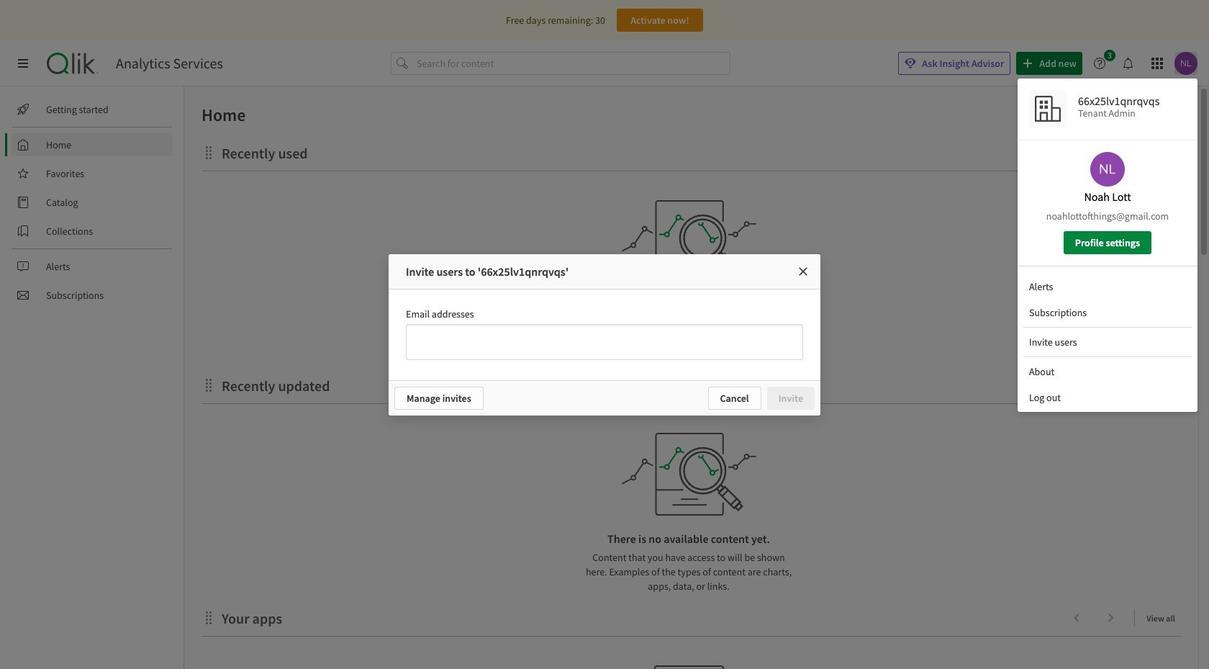 Task type: locate. For each thing, give the bounding box(es) containing it.
2 move collection image from the top
[[202, 610, 216, 625]]

1 vertical spatial noah lott image
[[1091, 152, 1126, 186]]

1 vertical spatial move collection image
[[202, 610, 216, 625]]

noah lott image
[[1175, 52, 1198, 75], [1091, 152, 1126, 186]]

dialog
[[389, 254, 821, 415]]

main content
[[179, 86, 1210, 669]]

move collection image
[[202, 378, 216, 392], [202, 610, 216, 625]]

0 vertical spatial noah lott image
[[1175, 52, 1198, 75]]

0 vertical spatial move collection image
[[202, 378, 216, 392]]



Task type: describe. For each thing, give the bounding box(es) containing it.
0 horizontal spatial noah lott image
[[1091, 152, 1126, 186]]

move collection image
[[202, 145, 216, 160]]

1 move collection image from the top
[[202, 378, 216, 392]]

navigation pane element
[[0, 92, 184, 313]]

close sidebar menu image
[[17, 58, 29, 69]]

analytics services element
[[116, 55, 223, 72]]

1 horizontal spatial noah lott image
[[1175, 52, 1198, 75]]



Task type: vqa. For each thing, say whether or not it's contained in the screenshot.
first Move collection icon from the bottom
yes



